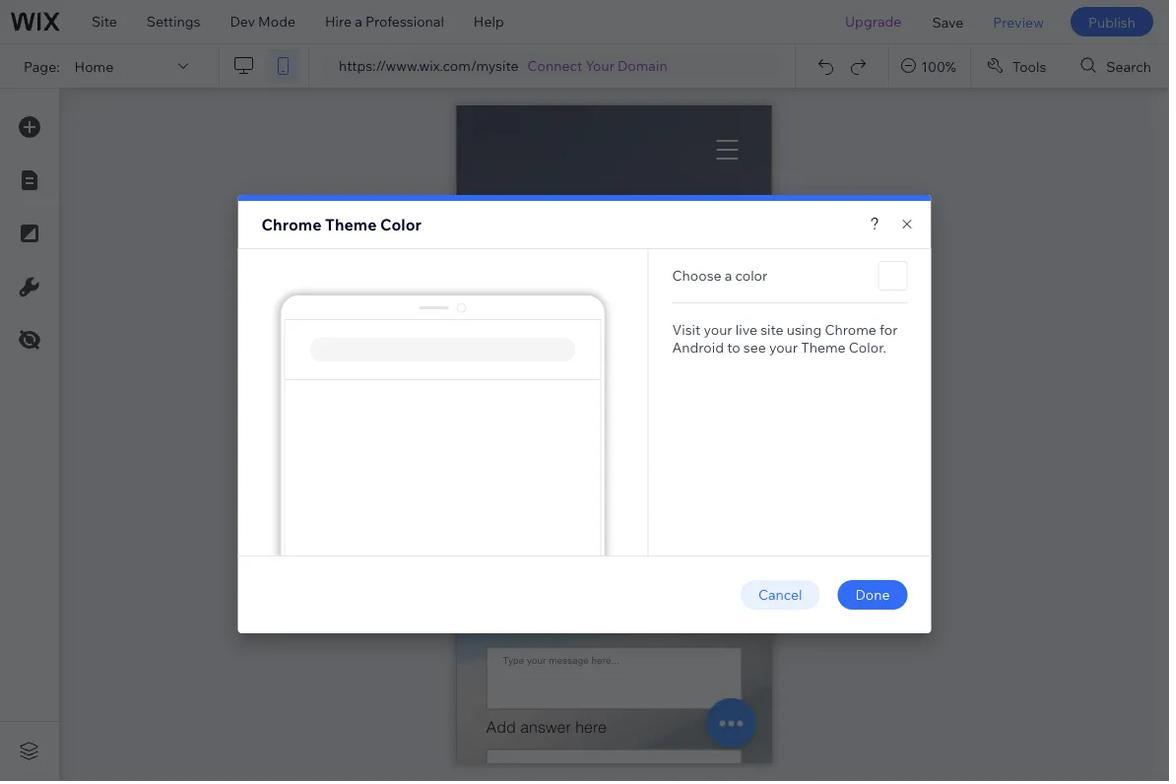 Task type: vqa. For each thing, say whether or not it's contained in the screenshot.
the is
no



Task type: locate. For each thing, give the bounding box(es) containing it.
1 vertical spatial theme
[[801, 339, 846, 356]]

0 horizontal spatial a
[[355, 13, 362, 30]]

0 vertical spatial your
[[704, 321, 733, 338]]

0 vertical spatial theme
[[325, 215, 377, 234]]

1 horizontal spatial chrome
[[825, 321, 877, 338]]

choose a color
[[672, 267, 768, 284]]

chrome theme color
[[262, 215, 422, 234]]

see
[[744, 339, 766, 356]]

chrome
[[262, 215, 322, 234], [825, 321, 877, 338]]

preview button
[[979, 0, 1059, 43]]

using
[[787, 321, 822, 338]]

https://www.wix.com/mysite connect your domain
[[339, 57, 668, 74]]

dev mode
[[230, 13, 296, 30]]

visit
[[672, 321, 701, 338]]

theme down using at right top
[[801, 339, 846, 356]]

1 horizontal spatial a
[[725, 267, 732, 284]]

your up the to
[[704, 321, 733, 338]]

mode
[[258, 13, 296, 30]]

your down site
[[769, 339, 798, 356]]

your
[[704, 321, 733, 338], [769, 339, 798, 356]]

site
[[761, 321, 784, 338]]

your
[[586, 57, 615, 74]]

save button
[[918, 0, 979, 43]]

a
[[355, 13, 362, 30], [725, 267, 732, 284]]

a right hire
[[355, 13, 362, 30]]

tools
[[1013, 57, 1047, 75]]

a left color
[[725, 267, 732, 284]]

publish
[[1089, 13, 1136, 30]]

1 vertical spatial a
[[725, 267, 732, 284]]

theme left color in the top left of the page
[[325, 215, 377, 234]]

0 vertical spatial a
[[355, 13, 362, 30]]

search button
[[1065, 44, 1169, 88]]

theme inside visit your live site using chrome for android to see your theme color.
[[801, 339, 846, 356]]

dev
[[230, 13, 255, 30]]

1 vertical spatial your
[[769, 339, 798, 356]]

chrome inside visit your live site using chrome for android to see your theme color.
[[825, 321, 877, 338]]

0 horizontal spatial theme
[[325, 215, 377, 234]]

site
[[92, 13, 117, 30]]

color
[[735, 267, 768, 284]]

1 horizontal spatial your
[[769, 339, 798, 356]]

1 horizontal spatial theme
[[801, 339, 846, 356]]

color.
[[849, 339, 887, 356]]

0 vertical spatial chrome
[[262, 215, 322, 234]]

1 vertical spatial chrome
[[825, 321, 877, 338]]

a for professional
[[355, 13, 362, 30]]

choose
[[672, 267, 722, 284]]

theme
[[325, 215, 377, 234], [801, 339, 846, 356]]

settings
[[147, 13, 200, 30]]

to
[[727, 339, 740, 356]]

https://www.wix.com/mysite
[[339, 57, 519, 74]]

preview
[[993, 13, 1044, 30]]



Task type: describe. For each thing, give the bounding box(es) containing it.
connect
[[528, 57, 583, 74]]

done button
[[838, 580, 908, 610]]

hire a professional
[[325, 13, 444, 30]]

a for color
[[725, 267, 732, 284]]

android
[[672, 339, 724, 356]]

upgrade
[[845, 13, 902, 30]]

100%
[[921, 57, 957, 75]]

0 horizontal spatial your
[[704, 321, 733, 338]]

visit your live site using chrome for android to see your theme color.
[[672, 321, 898, 356]]

domain
[[618, 57, 668, 74]]

cancel
[[758, 586, 802, 603]]

color
[[380, 215, 422, 234]]

live
[[736, 321, 758, 338]]

for
[[880, 321, 898, 338]]

search
[[1107, 57, 1152, 75]]

hire
[[325, 13, 352, 30]]

help
[[474, 13, 504, 30]]

publish button
[[1071, 7, 1154, 36]]

professional
[[366, 13, 444, 30]]

tools button
[[971, 44, 1064, 88]]

done
[[856, 586, 890, 603]]

cancel button
[[741, 580, 820, 610]]

100% button
[[890, 44, 970, 88]]

save
[[932, 13, 964, 30]]

home
[[74, 57, 114, 75]]

0 horizontal spatial chrome
[[262, 215, 322, 234]]



